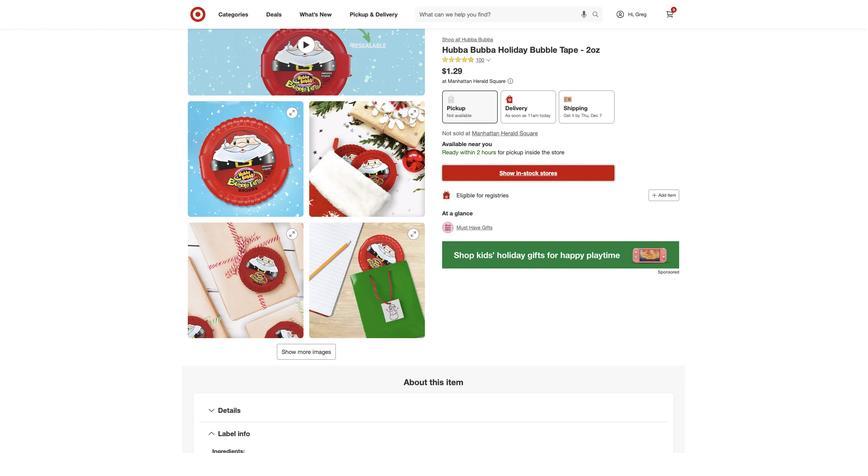 Task type: vqa. For each thing, say whether or not it's contained in the screenshot.
'Breakfast' to the bottom
no



Task type: describe. For each thing, give the bounding box(es) containing it.
$1.29
[[442, 66, 462, 76]]

within
[[460, 149, 475, 156]]

pickup
[[506, 149, 524, 156]]

deals link
[[260, 6, 291, 22]]

-
[[581, 45, 584, 55]]

store
[[552, 149, 565, 156]]

as
[[522, 113, 527, 118]]

add
[[659, 193, 667, 198]]

shipping get it by thu, dec 7
[[564, 105, 602, 118]]

add item
[[659, 193, 676, 198]]

this
[[430, 377, 444, 387]]

9 link
[[662, 6, 678, 22]]

thu,
[[581, 113, 590, 118]]

glance
[[455, 210, 473, 217]]

1 vertical spatial for
[[477, 192, 484, 199]]

categories link
[[212, 6, 257, 22]]

have
[[469, 225, 481, 231]]

1 vertical spatial manhattan
[[472, 130, 500, 137]]

pickup & delivery link
[[344, 6, 407, 22]]

inside
[[525, 149, 540, 156]]

1 horizontal spatial square
[[520, 130, 538, 137]]

gifts
[[482, 225, 493, 231]]

more
[[298, 349, 311, 356]]

1 vertical spatial bubba
[[470, 45, 496, 55]]

available
[[455, 113, 472, 118]]

greg
[[636, 11, 647, 17]]

sold
[[453, 130, 464, 137]]

shop all hubba bubba hubba bubba holiday bubble tape - 2oz
[[442, 36, 600, 55]]

delivery as soon as 11am today
[[505, 105, 551, 118]]

&
[[370, 11, 374, 18]]

0 vertical spatial herald
[[473, 78, 488, 84]]

0 vertical spatial hubba
[[462, 36, 477, 42]]

what's new link
[[294, 6, 341, 22]]

in-
[[516, 170, 524, 177]]

dec
[[591, 113, 599, 118]]

1 vertical spatial hubba
[[442, 45, 468, 55]]

a
[[450, 210, 453, 217]]

hubba bubba holiday bubble tape - 2oz, 4 of 9 image
[[309, 101, 425, 217]]

item inside button
[[668, 193, 676, 198]]

label info button
[[199, 422, 668, 445]]

what's
[[300, 11, 318, 18]]

at a glance
[[442, 210, 473, 217]]

show for show in-stock stores
[[500, 170, 515, 177]]

show for show more images
[[282, 349, 296, 356]]

1 horizontal spatial at
[[466, 130, 471, 137]]

7
[[600, 113, 602, 118]]

at
[[442, 210, 448, 217]]

ready
[[442, 149, 459, 156]]

eligible for registries
[[457, 192, 509, 199]]

1 vertical spatial not
[[442, 130, 452, 137]]

not sold at manhattan herald square
[[442, 130, 538, 137]]

show more images
[[282, 349, 331, 356]]

images
[[313, 349, 331, 356]]

image gallery element
[[188, 0, 425, 360]]

today
[[540, 113, 551, 118]]

eligible
[[457, 192, 475, 199]]

pickup & delivery
[[350, 11, 398, 18]]

it
[[572, 113, 574, 118]]

new
[[320, 11, 332, 18]]

details button
[[199, 399, 668, 422]]

label
[[218, 430, 236, 438]]

hours
[[482, 149, 496, 156]]

show in-stock stores
[[500, 170, 557, 177]]

what's new
[[300, 11, 332, 18]]



Task type: locate. For each thing, give the bounding box(es) containing it.
categories
[[218, 11, 248, 18]]

hubba bubba holiday bubble tape - 2oz, 6 of 9 image
[[309, 223, 425, 339]]

0 vertical spatial item
[[668, 193, 676, 198]]

show in-stock stores button
[[442, 165, 615, 181]]

label info
[[218, 430, 250, 438]]

show left more
[[282, 349, 296, 356]]

item right add
[[668, 193, 676, 198]]

delivery inside delivery as soon as 11am today
[[505, 105, 528, 112]]

1 vertical spatial delivery
[[505, 105, 528, 112]]

shop
[[442, 36, 454, 42]]

pickup left &
[[350, 11, 368, 18]]

hubba down all
[[442, 45, 468, 55]]

1 vertical spatial at
[[466, 130, 471, 137]]

pickup inside pickup not available
[[447, 105, 466, 112]]

1 horizontal spatial item
[[668, 193, 676, 198]]

square down the 'holiday'
[[490, 78, 506, 84]]

0 vertical spatial pickup
[[350, 11, 368, 18]]

9
[[673, 8, 675, 12]]

near
[[468, 141, 481, 148]]

at down $1.29
[[442, 78, 447, 84]]

manhattan up the you
[[472, 130, 500, 137]]

hubba bubba holiday bubble tape - 2oz, 3 of 9 image
[[188, 101, 304, 217]]

holiday
[[498, 45, 528, 55]]

pickup for &
[[350, 11, 368, 18]]

1 horizontal spatial herald
[[501, 130, 518, 137]]

all
[[456, 36, 461, 42]]

1 vertical spatial herald
[[501, 130, 518, 137]]

0 horizontal spatial pickup
[[350, 11, 368, 18]]

1 vertical spatial item
[[446, 377, 464, 387]]

stores
[[540, 170, 557, 177]]

0 vertical spatial delivery
[[376, 11, 398, 18]]

square
[[490, 78, 506, 84], [520, 130, 538, 137]]

as
[[505, 113, 510, 118]]

hubba bubba holiday bubble tape - 2oz, 5 of 9 image
[[188, 223, 304, 339]]

100
[[476, 57, 484, 63]]

at manhattan herald square
[[442, 78, 506, 84]]

pickup not available
[[447, 105, 472, 118]]

herald
[[473, 78, 488, 84], [501, 130, 518, 137]]

search button
[[589, 6, 607, 24]]

0 vertical spatial square
[[490, 78, 506, 84]]

for right hours
[[498, 149, 505, 156]]

details
[[218, 406, 241, 415]]

info
[[238, 430, 250, 438]]

0 horizontal spatial for
[[477, 192, 484, 199]]

hubba
[[462, 36, 477, 42], [442, 45, 468, 55]]

herald up available near you ready within 2 hours for pickup inside the store
[[501, 130, 518, 137]]

2oz
[[586, 45, 600, 55]]

available near you ready within 2 hours for pickup inside the store
[[442, 141, 565, 156]]

1 vertical spatial square
[[520, 130, 538, 137]]

must have gifts button
[[442, 220, 493, 236]]

1 vertical spatial pickup
[[447, 105, 466, 112]]

manhattan
[[448, 78, 472, 84], [472, 130, 500, 137]]

1 horizontal spatial pickup
[[447, 105, 466, 112]]

hi, greg
[[628, 11, 647, 17]]

shipping
[[564, 105, 588, 112]]

must have gifts
[[457, 225, 493, 231]]

soon
[[512, 113, 521, 118]]

delivery right &
[[376, 11, 398, 18]]

deals
[[266, 11, 282, 18]]

about
[[404, 377, 427, 387]]

0 vertical spatial bubba
[[478, 36, 493, 42]]

you
[[482, 141, 492, 148]]

by
[[576, 113, 580, 118]]

sponsored
[[658, 270, 679, 275]]

manhattan down $1.29
[[448, 78, 472, 84]]

not left sold
[[442, 130, 452, 137]]

stock
[[524, 170, 539, 177]]

registries
[[485, 192, 509, 199]]

get
[[564, 113, 571, 118]]

0 vertical spatial manhattan
[[448, 78, 472, 84]]

tape
[[560, 45, 578, 55]]

0 horizontal spatial delivery
[[376, 11, 398, 18]]

for
[[498, 149, 505, 156], [477, 192, 484, 199]]

1 horizontal spatial delivery
[[505, 105, 528, 112]]

search
[[589, 11, 607, 19]]

for right eligible
[[477, 192, 484, 199]]

0 horizontal spatial item
[[446, 377, 464, 387]]

hubba bubba holiday bubble tape - 2oz, 2 of 9, play video image
[[188, 0, 425, 96]]

0 horizontal spatial square
[[490, 78, 506, 84]]

hubba right all
[[462, 36, 477, 42]]

11am
[[528, 113, 539, 118]]

bubble
[[530, 45, 558, 55]]

not left available
[[447, 113, 454, 118]]

at right sold
[[466, 130, 471, 137]]

100 link
[[442, 56, 492, 65]]

0 horizontal spatial show
[[282, 349, 296, 356]]

0 vertical spatial at
[[442, 78, 447, 84]]

0 vertical spatial show
[[500, 170, 515, 177]]

square down as
[[520, 130, 538, 137]]

add item button
[[649, 190, 679, 201]]

pickup
[[350, 11, 368, 18], [447, 105, 466, 112]]

item right this
[[446, 377, 464, 387]]

must
[[457, 225, 468, 231]]

pickup up available
[[447, 105, 466, 112]]

for inside available near you ready within 2 hours for pickup inside the store
[[498, 149, 505, 156]]

manhattan herald square button
[[472, 129, 538, 137]]

advertisement region
[[442, 241, 679, 269]]

0 horizontal spatial at
[[442, 78, 447, 84]]

show left in-
[[500, 170, 515, 177]]

herald down 100
[[473, 78, 488, 84]]

2
[[477, 149, 480, 156]]

0 horizontal spatial herald
[[473, 78, 488, 84]]

hi,
[[628, 11, 634, 17]]

bubba
[[478, 36, 493, 42], [470, 45, 496, 55]]

available
[[442, 141, 467, 148]]

show more images button
[[277, 344, 336, 360]]

delivery up soon
[[505, 105, 528, 112]]

show inside image gallery element
[[282, 349, 296, 356]]

pickup for not
[[447, 105, 466, 112]]

not
[[447, 113, 454, 118], [442, 130, 452, 137]]

show
[[500, 170, 515, 177], [282, 349, 296, 356]]

1 horizontal spatial for
[[498, 149, 505, 156]]

not inside pickup not available
[[447, 113, 454, 118]]

at
[[442, 78, 447, 84], [466, 130, 471, 137]]

about this item
[[404, 377, 464, 387]]

What can we help you find? suggestions appear below search field
[[415, 6, 594, 22]]

0 vertical spatial for
[[498, 149, 505, 156]]

1 vertical spatial show
[[282, 349, 296, 356]]

the
[[542, 149, 550, 156]]

1 horizontal spatial show
[[500, 170, 515, 177]]

item
[[668, 193, 676, 198], [446, 377, 464, 387]]

0 vertical spatial not
[[447, 113, 454, 118]]



